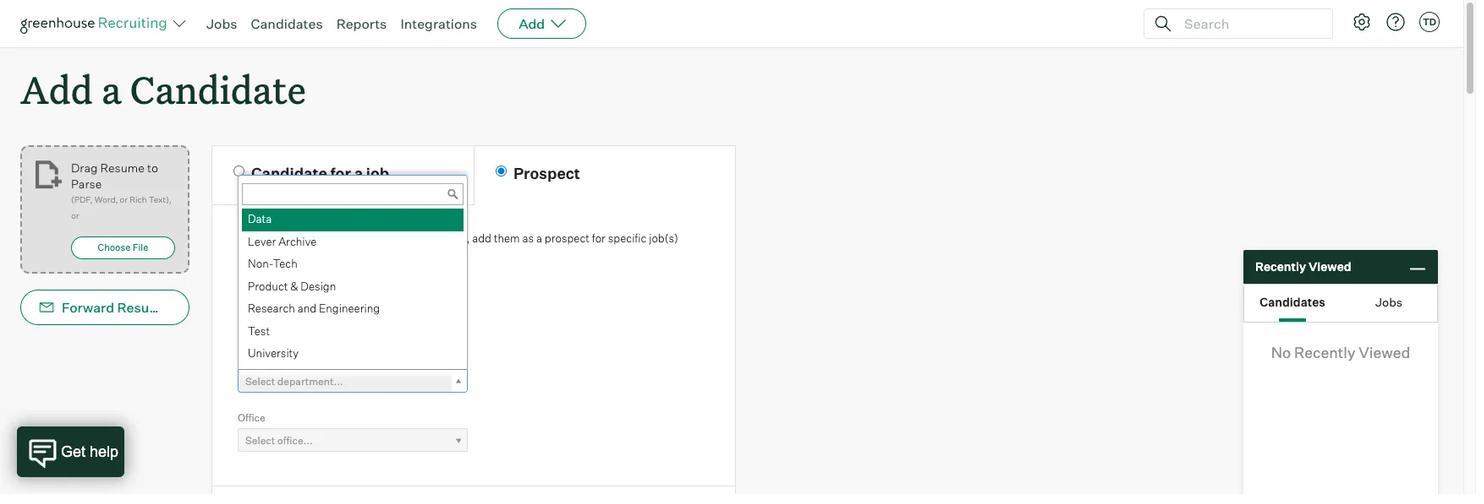 Task type: vqa. For each thing, say whether or not it's contained in the screenshot.
if someone hasn't officially applied to a job yet, add them as a prospect for specific job(s) and/or a department/office
yes



Task type: describe. For each thing, give the bounding box(es) containing it.
file
[[133, 242, 148, 254]]

if someone hasn't officially applied to a job yet, add them as a prospect for specific job(s) and/or a department/office
[[238, 232, 679, 262]]

candidates link
[[251, 15, 323, 32]]

non-tech
[[248, 257, 298, 271]]

text),
[[149, 195, 171, 205]]

prospect
[[545, 232, 590, 246]]

yet,
[[451, 232, 470, 246]]

engineering
[[319, 302, 380, 316]]

and
[[298, 302, 317, 316]]

0 vertical spatial viewed
[[1309, 260, 1352, 274]]

a down someone
[[274, 248, 280, 262]]

0 vertical spatial candidates
[[251, 15, 323, 32]]

/
[[261, 326, 266, 340]]

1 vertical spatial candidate
[[251, 164, 327, 183]]

no recently viewed
[[1271, 344, 1411, 362]]

add for add
[[519, 15, 545, 32]]

0 vertical spatial candidate
[[130, 64, 306, 114]]

add for add a candidate
[[20, 64, 93, 114]]

design
[[301, 280, 336, 293]]

lever archive option
[[242, 232, 464, 254]]

specific
[[608, 232, 647, 246]]

td button
[[1420, 12, 1440, 32]]

job(s)
[[649, 232, 679, 246]]

data option
[[242, 209, 464, 232]]

them
[[494, 232, 520, 246]]

specific
[[238, 274, 276, 287]]

drag
[[71, 161, 98, 175]]

forward
[[62, 300, 114, 317]]

lever
[[248, 235, 276, 248]]

university option
[[242, 344, 464, 366]]

0 vertical spatial recently
[[1256, 260, 1306, 274]]

job(s)
[[278, 274, 309, 287]]

non-tech option
[[242, 254, 464, 276]]

office...
[[277, 435, 313, 448]]

non-
[[248, 257, 273, 271]]

reports
[[336, 15, 387, 32]]

greenhouse recruiting image
[[20, 14, 173, 34]]

to inside if someone hasn't officially applied to a job yet, add them as a prospect for specific job(s) and/or a department/office
[[412, 232, 422, 246]]

list box containing data
[[239, 209, 464, 366]]

resume for drag
[[100, 161, 145, 175]]

0 horizontal spatial job
[[366, 164, 389, 183]]

1 horizontal spatial or
[[120, 195, 128, 205]]

job inside if someone hasn't officially applied to a job yet, add them as a prospect for specific job(s) and/or a department/office
[[433, 232, 448, 246]]

integrations
[[401, 15, 477, 32]]

add button
[[498, 8, 587, 39]]

a down greenhouse recruiting image
[[102, 64, 121, 114]]

or:
[[269, 326, 282, 340]]

select department...
[[245, 375, 343, 388]]

office
[[238, 412, 265, 424]]

integrations link
[[401, 15, 477, 32]]

reports link
[[336, 15, 387, 32]]

a up data option
[[354, 164, 363, 183]]

candidate for a job
[[251, 164, 389, 183]]

email
[[193, 300, 229, 317]]

a right as
[[536, 232, 542, 246]]

Search text field
[[1180, 11, 1317, 36]]

applied
[[372, 232, 409, 246]]



Task type: locate. For each thing, give the bounding box(es) containing it.
0 horizontal spatial viewed
[[1309, 260, 1352, 274]]

specific job(s)
[[238, 274, 309, 287]]

select down "office" on the left of page
[[245, 435, 275, 448]]

1 vertical spatial viewed
[[1359, 344, 1411, 362]]

resume inside "button"
[[117, 300, 169, 317]]

resume
[[100, 161, 145, 175], [117, 300, 169, 317]]

product & design
[[248, 280, 336, 293]]

drag resume to parse (pdf, word, or rich text), or
[[71, 161, 171, 221]]

someone
[[246, 232, 293, 246]]

a
[[102, 64, 121, 114], [354, 164, 363, 183], [424, 232, 430, 246], [536, 232, 542, 246], [274, 248, 280, 262]]

as
[[522, 232, 534, 246]]

university
[[248, 347, 299, 361]]

jobs link
[[206, 15, 237, 32]]

add
[[519, 15, 545, 32], [20, 64, 93, 114]]

0 horizontal spatial or
[[71, 211, 79, 221]]

prospect
[[513, 164, 580, 183]]

0 horizontal spatial add
[[20, 64, 93, 114]]

or down (pdf,
[[71, 211, 79, 221]]

to inside drag resume to parse (pdf, word, or rich text), or
[[147, 161, 158, 175]]

add a candidate
[[20, 64, 306, 114]]

for
[[330, 164, 351, 183], [592, 232, 606, 246]]

lever archive
[[248, 235, 317, 248]]

to
[[147, 161, 158, 175], [412, 232, 422, 246]]

candidates down "recently viewed"
[[1260, 295, 1326, 309]]

choose file
[[98, 242, 148, 254]]

candidates right 'jobs'
[[251, 15, 323, 32]]

1 horizontal spatial job
[[433, 232, 448, 246]]

0 horizontal spatial to
[[147, 161, 158, 175]]

test
[[248, 325, 270, 338]]

archive
[[278, 235, 317, 248]]

or left the rich
[[120, 195, 128, 205]]

2 select from the top
[[245, 435, 275, 448]]

1 horizontal spatial to
[[412, 232, 422, 246]]

1 vertical spatial candidates
[[1260, 295, 1326, 309]]

resume for forward
[[117, 300, 169, 317]]

resume inside drag resume to parse (pdf, word, or rich text), or
[[100, 161, 145, 175]]

or
[[120, 195, 128, 205], [71, 211, 79, 221]]

for up data option
[[330, 164, 351, 183]]

to up text),
[[147, 161, 158, 175]]

1 vertical spatial resume
[[117, 300, 169, 317]]

0 horizontal spatial candidates
[[251, 15, 323, 32]]

1 vertical spatial for
[[592, 232, 606, 246]]

1 vertical spatial to
[[412, 232, 422, 246]]

job
[[366, 164, 389, 183], [433, 232, 448, 246]]

1 horizontal spatial candidates
[[1260, 295, 1326, 309]]

research
[[248, 302, 295, 316]]

1 horizontal spatial viewed
[[1359, 344, 1411, 362]]

research and engineering option
[[242, 299, 464, 321]]

data
[[248, 213, 272, 226]]

candidate right candidate for a job radio
[[251, 164, 327, 183]]

1 select from the top
[[245, 375, 275, 388]]

recently
[[1256, 260, 1306, 274], [1295, 344, 1356, 362]]

candidate
[[130, 64, 306, 114], [251, 164, 327, 183]]

1 vertical spatial recently
[[1295, 344, 1356, 362]]

department
[[238, 352, 295, 365]]

list box
[[239, 209, 464, 366]]

1 horizontal spatial for
[[592, 232, 606, 246]]

via
[[172, 300, 190, 317]]

0 vertical spatial resume
[[100, 161, 145, 175]]

select for select office...
[[245, 435, 275, 448]]

for left specific
[[592, 232, 606, 246]]

0 vertical spatial for
[[330, 164, 351, 183]]

select down department
[[245, 375, 275, 388]]

1 vertical spatial job
[[433, 232, 448, 246]]

select for select department...
[[245, 375, 275, 388]]

a left yet,
[[424, 232, 430, 246]]

for inside if someone hasn't officially applied to a job yet, add them as a prospect for specific job(s) and/or a department/office
[[592, 232, 606, 246]]

td button
[[1416, 8, 1443, 36]]

add inside popup button
[[519, 15, 545, 32]]

0 vertical spatial or
[[120, 195, 128, 205]]

recently viewed
[[1256, 260, 1352, 274]]

parse
[[71, 177, 102, 191]]

test option
[[242, 321, 464, 344]]

to right the applied
[[412, 232, 422, 246]]

department...
[[277, 375, 343, 388]]

1 vertical spatial select
[[245, 435, 275, 448]]

resume left via
[[117, 300, 169, 317]]

0 vertical spatial select
[[245, 375, 275, 388]]

choose
[[98, 242, 131, 254]]

forward resume via email
[[62, 300, 229, 317]]

if
[[238, 232, 244, 246]]

0 horizontal spatial for
[[330, 164, 351, 183]]

job up data option
[[366, 164, 389, 183]]

and
[[238, 326, 258, 340]]

no
[[1271, 344, 1291, 362]]

configure image
[[1352, 12, 1372, 32]]

candidates
[[251, 15, 323, 32], [1260, 295, 1326, 309]]

Prospect radio
[[496, 166, 507, 177]]

(pdf,
[[71, 195, 93, 205]]

1 horizontal spatial add
[[519, 15, 545, 32]]

None text field
[[242, 184, 464, 206]]

Candidate for a job radio
[[234, 166, 245, 177]]

officially
[[328, 232, 370, 246]]

and / or:
[[238, 326, 282, 340]]

td
[[1423, 16, 1437, 28]]

product & design option
[[242, 276, 464, 299]]

select office... link
[[238, 429, 468, 454]]

0 vertical spatial to
[[147, 161, 158, 175]]

1 vertical spatial add
[[20, 64, 93, 114]]

word,
[[95, 195, 118, 205]]

select
[[245, 375, 275, 388], [245, 435, 275, 448]]

jobs
[[206, 15, 237, 32]]

and/or
[[238, 248, 272, 262]]

0 vertical spatial add
[[519, 15, 545, 32]]

select office...
[[245, 435, 313, 448]]

tech
[[273, 257, 298, 271]]

hasn't
[[295, 232, 326, 246]]

viewed
[[1309, 260, 1352, 274], [1359, 344, 1411, 362]]

product
[[248, 280, 288, 293]]

&
[[290, 280, 298, 293]]

None text field
[[239, 293, 477, 315]]

select department... link
[[238, 369, 468, 394]]

1 vertical spatial or
[[71, 211, 79, 221]]

candidate down 'jobs'
[[130, 64, 306, 114]]

0 vertical spatial job
[[366, 164, 389, 183]]

job left yet,
[[433, 232, 448, 246]]

rich
[[130, 195, 147, 205]]

department/office
[[282, 248, 374, 262]]

forward resume via email button
[[20, 290, 229, 326]]

resume up the rich
[[100, 161, 145, 175]]

research and engineering
[[248, 302, 380, 316]]

add
[[472, 232, 492, 246]]



